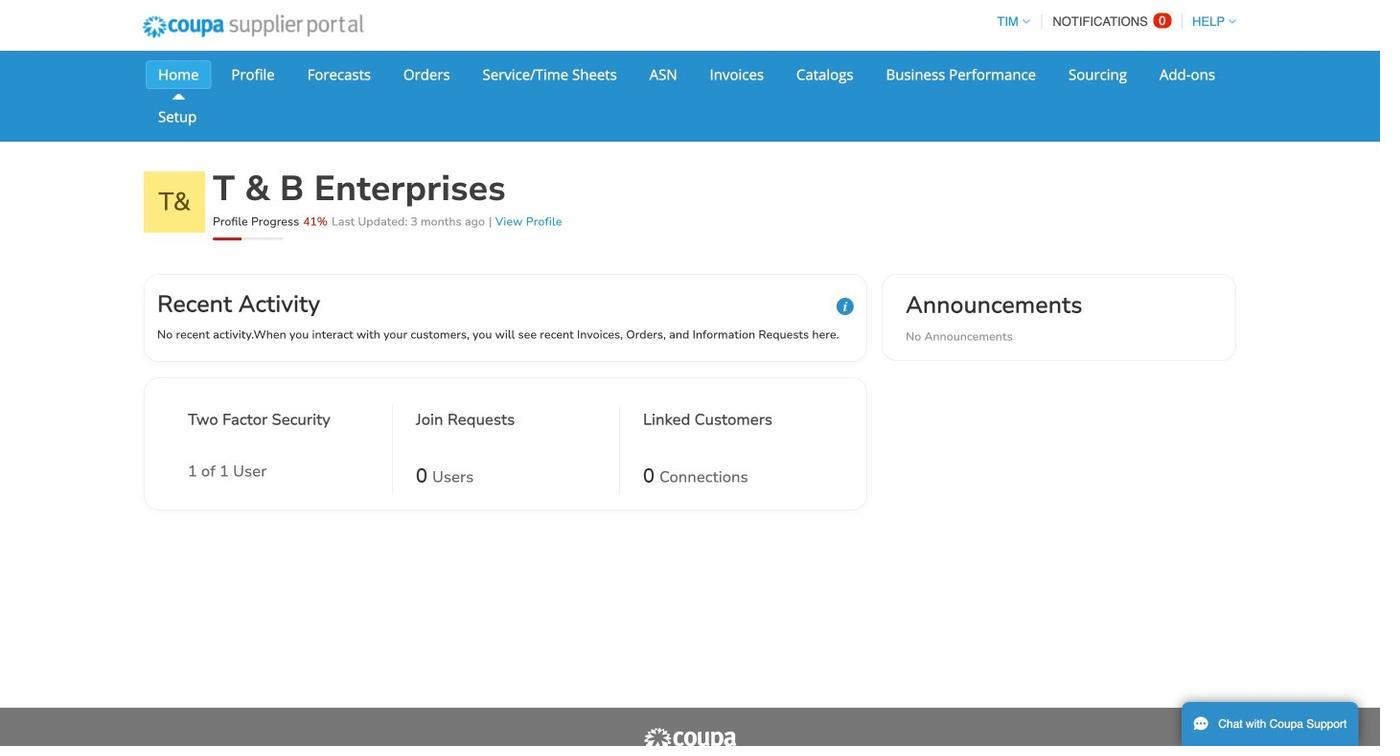 Task type: locate. For each thing, give the bounding box(es) containing it.
coupa supplier portal image
[[129, 3, 377, 51], [642, 728, 738, 747]]

1 horizontal spatial coupa supplier portal image
[[642, 728, 738, 747]]

0 vertical spatial coupa supplier portal image
[[129, 3, 377, 51]]

navigation
[[989, 3, 1237, 40]]

0 horizontal spatial coupa supplier portal image
[[129, 3, 377, 51]]



Task type: describe. For each thing, give the bounding box(es) containing it.
additional information image
[[837, 298, 854, 315]]

1 vertical spatial coupa supplier portal image
[[642, 728, 738, 747]]

t& image
[[144, 172, 205, 233]]



Task type: vqa. For each thing, say whether or not it's contained in the screenshot.
first Complete from the bottom of the page
no



